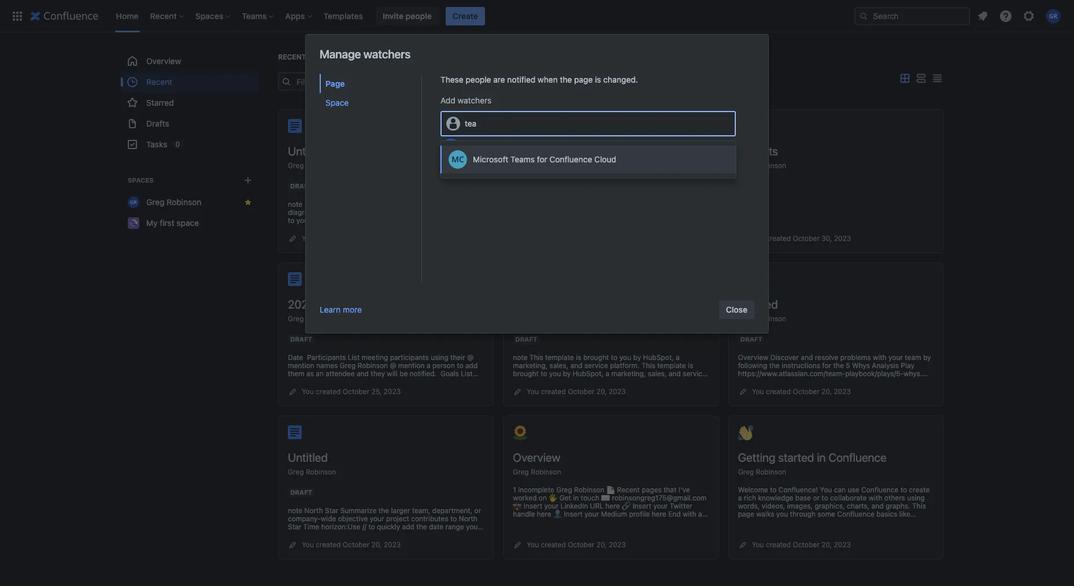 Task type: describe. For each thing, give the bounding box(es) containing it.
manage watchers
[[320, 47, 411, 61]]

teams
[[511, 155, 535, 164]]

started
[[779, 451, 815, 464]]

<insert
[[513, 526, 536, 535]]

forward
[[544, 534, 569, 543]]

microsoft teams for confluence cloud image
[[449, 150, 467, 169]]

of
[[617, 534, 624, 543]]

✉️
[[602, 494, 610, 503]]

file
[[738, 145, 756, 158]]

confluence inside the manage watchers dialog
[[550, 155, 592, 164]]

💼
[[513, 502, 522, 511]]

new for file
[[513, 179, 528, 188]]

like
[[900, 510, 911, 519]]

2 vertical spatial untitled
[[288, 451, 328, 464]]

1 vertical spatial untitled greg robinson
[[738, 298, 787, 323]]

robinson inside file lists greg robinson
[[756, 161, 787, 170]]

end
[[669, 510, 681, 519]]

to up videos,
[[770, 486, 777, 494]]

a inside 1 incomplete greg robinson 📄 recent pages that i've worked on 🖐 get in touch ✉️ robinsongreg175@gmail.com 💼 insert your linkedin url here 🔗 insert your twitter handle here 👤 insert your medium profile here end with a bang! some options are: "i am so grateful to be here at <insert company name> and very excited to get started!" or "looking forward to meeting all of
[[699, 510, 702, 519]]

these
[[441, 75, 464, 84]]

can
[[834, 486, 846, 494]]

basics
[[877, 510, 898, 519]]

list image
[[914, 72, 928, 85]]

worked
[[513, 494, 537, 503]]

2023-10-25 meeting notes greg robinson
[[288, 298, 426, 323]]

meeting
[[580, 534, 606, 543]]

videos,
[[762, 502, 786, 511]]

these people are notified when the page is changed.
[[441, 75, 638, 84]]

create link
[[446, 7, 485, 25]]

allow
[[850, 518, 867, 527]]

i've
[[679, 486, 690, 494]]

apps
[[285, 11, 305, 21]]

here left 🔗
[[606, 502, 620, 511]]

spaces
[[128, 176, 154, 184]]

cards image
[[898, 72, 912, 85]]

created by me
[[497, 76, 552, 86]]

people for invite
[[406, 11, 432, 21]]

using
[[908, 494, 925, 503]]

page image
[[288, 272, 302, 286]]

charts,
[[847, 502, 870, 511]]

welcome
[[738, 486, 768, 494]]

tasks
[[146, 139, 167, 149]]

watchers for add watchers
[[458, 95, 492, 105]]

🖐
[[549, 494, 558, 503]]

collaborate
[[831, 494, 867, 503]]

robinson inside 2023-10-25 meeting notes greg robinson
[[306, 315, 336, 323]]

this
[[913, 502, 926, 511]]

name>
[[570, 526, 592, 535]]

elements
[[804, 518, 833, 527]]

confluence down collaborate
[[838, 510, 875, 519]]

all
[[413, 76, 423, 86]]

pages,
[[766, 518, 787, 527]]

that inside welcome to confluence! you can use confluence to create a rich knowledge base or to collaborate with others using words, videos, images, graphics, charts, and graphs. this page walks you through some confluence basics like spaces, pages, and elements that allow you to create and manage impactful content for your teams. on this page confluence 101 https://www.youtube.co
[[835, 518, 848, 527]]

robinson inside the manage watchers dialog
[[487, 143, 521, 153]]

new list greg robinson
[[513, 145, 561, 170]]

in inside getting started in confluence greg robinson
[[817, 451, 826, 464]]

1
[[513, 486, 516, 494]]

overview greg robinson
[[513, 451, 561, 477]]

2 horizontal spatial page
[[902, 526, 919, 535]]

getting
[[738, 451, 776, 464]]

to left using
[[901, 486, 907, 494]]

or inside 1 incomplete greg robinson 📄 recent pages that i've worked on 🖐 get in touch ✉️ robinsongreg175@gmail.com 💼 insert your linkedin url here 🔗 insert your twitter handle here 👤 insert your medium profile here end with a bang! some options are: "i am so grateful to be here at <insert company name> and very excited to get started!" or "looking forward to meeting all of
[[702, 526, 708, 535]]

Search field
[[855, 7, 970, 25]]

greg robinson inside the manage watchers dialog
[[466, 143, 521, 153]]

when
[[538, 75, 558, 84]]

101
[[778, 534, 788, 543]]

by
[[529, 76, 538, 86]]

greg inside overview greg robinson
[[513, 468, 529, 477]]

Filter by title field
[[293, 73, 389, 90]]

https://www.youtube.co
[[790, 534, 867, 543]]

profile
[[629, 510, 650, 519]]

me
[[540, 76, 552, 86]]

remove
[[699, 143, 729, 153]]

remove button
[[692, 139, 736, 157]]

learn more
[[320, 305, 362, 315]]

you created
[[302, 234, 343, 243]]

images,
[[788, 502, 813, 511]]

the
[[560, 75, 572, 84]]

touch
[[581, 494, 600, 503]]

cloud
[[595, 155, 616, 164]]

started!"
[[671, 526, 700, 535]]

some
[[818, 510, 836, 519]]

my first space link
[[121, 213, 260, 234]]

greg inside 2023-10-25 meeting notes greg robinson
[[288, 315, 304, 323]]

learn more link
[[320, 304, 362, 316]]

robinson inside 'new list greg robinson'
[[531, 161, 561, 170]]

robinson inside overview greg robinson
[[531, 468, 561, 477]]

get
[[658, 526, 669, 535]]

your left end
[[654, 502, 668, 511]]

are
[[493, 75, 505, 84]]

new for list
[[513, 145, 536, 158]]

greg inside 1 incomplete greg robinson 📄 recent pages that i've worked on 🖐 get in touch ✉️ robinsongreg175@gmail.com 💼 insert your linkedin url here 🔗 insert your twitter handle here 👤 insert your medium profile here end with a bang! some options are: "i am so grateful to be here at <insert company name> and very excited to get started!" or "looking forward to meeting all of
[[556, 486, 572, 494]]

my first space
[[146, 218, 199, 228]]

worked on button
[[437, 72, 487, 91]]

overview for overview
[[146, 56, 181, 66]]

recent inside recent link
[[146, 77, 172, 87]]

medium
[[601, 510, 627, 519]]

are:
[[580, 518, 593, 527]]

0 vertical spatial create
[[909, 486, 930, 494]]

grateful
[[623, 518, 649, 527]]

📄
[[607, 486, 615, 494]]

"i
[[595, 518, 600, 527]]

that inside 1 incomplete greg robinson 📄 recent pages that i've worked on 🖐 get in touch ✉️ robinsongreg175@gmail.com 💼 insert your linkedin url here 🔗 insert your twitter handle here 👤 insert your medium profile here end with a bang! some options are: "i am so grateful to be here at <insert company name> and very excited to get started!" or "looking forward to meeting all of
[[664, 486, 677, 494]]

linkedin
[[561, 502, 588, 511]]

space
[[177, 218, 199, 228]]

starred
[[146, 98, 174, 108]]

created
[[497, 76, 527, 86]]

overview link
[[121, 51, 260, 72]]

0 vertical spatial untitled
[[288, 145, 328, 158]]

words,
[[738, 502, 760, 511]]

"looking
[[513, 534, 542, 543]]

recent inside 1 incomplete greg robinson 📄 recent pages that i've worked on 🖐 get in touch ✉️ robinsongreg175@gmail.com 💼 insert your linkedin url here 🔗 insert your twitter handle here 👤 insert your medium profile here end with a bang! some options are: "i am so grateful to be here at <insert company name> and very excited to get started!" or "looking forward to meeting all of
[[617, 486, 640, 494]]

with inside 1 incomplete greg robinson 📄 recent pages that i've worked on 🖐 get in touch ✉️ robinsongreg175@gmail.com 💼 insert your linkedin url here 🔗 insert your twitter handle here 👤 insert your medium profile here end with a bang! some options are: "i am so grateful to be here at <insert company name> and very excited to get started!" or "looking forward to meeting all of
[[683, 510, 697, 519]]

recent link
[[121, 72, 260, 93]]

use
[[848, 486, 860, 494]]

0 horizontal spatial you
[[777, 510, 788, 519]]

walks
[[757, 510, 775, 519]]

Add watchers text field
[[465, 118, 479, 130]]

home link
[[112, 7, 142, 25]]

0 horizontal spatial insert
[[524, 502, 543, 511]]

compact list image
[[931, 72, 944, 85]]

at
[[686, 518, 692, 527]]

very
[[608, 526, 622, 535]]

1 vertical spatial create
[[891, 518, 912, 527]]

group containing overview
[[121, 51, 260, 155]]

greg inside the manage watchers dialog
[[466, 143, 484, 153]]

your inside welcome to confluence! you can use confluence to create a rich knowledge base or to collaborate with others using words, videos, images, graphics, charts, and graphs. this page walks you through some confluence basics like spaces, pages, and elements that allow you to create and manage impactful content for your teams. on this page confluence 101 https://www.youtube.co
[[837, 526, 851, 535]]



Task type: vqa. For each thing, say whether or not it's contained in the screenshot.
greg robinson link
yes



Task type: locate. For each thing, give the bounding box(es) containing it.
on inside 1 incomplete greg robinson 📄 recent pages that i've worked on 🖐 get in touch ✉️ robinsongreg175@gmail.com 💼 insert your linkedin url here 🔗 insert your twitter handle here 👤 insert your medium profile here end with a bang! some options are: "i am so grateful to be here at <insert company name> and very excited to get started!" or "looking forward to meeting all of
[[539, 494, 547, 503]]

templates
[[324, 11, 363, 21]]

starred link
[[121, 93, 260, 113]]

to down 'graphs.'
[[883, 518, 889, 527]]

drafts link
[[121, 113, 260, 134]]

global element
[[7, 0, 852, 32]]

0
[[175, 140, 180, 149]]

people inside the manage watchers dialog
[[466, 75, 491, 84]]

0 horizontal spatial in
[[573, 494, 579, 503]]

1 vertical spatial new
[[513, 179, 528, 188]]

drafts
[[146, 119, 169, 128]]

settings icon image
[[1022, 9, 1036, 23]]

0 horizontal spatial or
[[702, 526, 708, 535]]

overview up incomplete
[[513, 451, 561, 464]]

twitter
[[670, 502, 693, 511]]

insert right 👤
[[564, 510, 583, 519]]

overview inside overview greg robinson
[[513, 451, 561, 464]]

getting started in confluence greg robinson
[[738, 451, 887, 477]]

you inside welcome to confluence! you can use confluence to create a rich knowledge base or to collaborate with others using words, videos, images, graphics, charts, and graphs. this page walks you through some confluence basics like spaces, pages, and elements that allow you to create and manage impactful content for your teams. on this page confluence 101 https://www.youtube.co
[[820, 486, 832, 494]]

page image
[[288, 119, 302, 133], [513, 119, 527, 133], [738, 119, 752, 133], [288, 426, 302, 440]]

on
[[473, 76, 482, 86], [539, 494, 547, 503]]

recent up starred
[[146, 77, 172, 87]]

options
[[554, 518, 578, 527]]

and
[[872, 502, 884, 511], [789, 518, 802, 527], [914, 518, 926, 527], [594, 526, 606, 535]]

on right the worked
[[473, 76, 482, 86]]

impactful
[[766, 526, 797, 535]]

insert
[[524, 502, 543, 511], [633, 502, 652, 511], [564, 510, 583, 519]]

banner containing home
[[0, 0, 1075, 32]]

0 vertical spatial for
[[537, 155, 548, 164]]

25,
[[372, 387, 382, 396]]

1 vertical spatial overview
[[513, 451, 561, 464]]

0 vertical spatial in
[[817, 451, 826, 464]]

invite
[[383, 11, 404, 21]]

or
[[813, 494, 820, 503], [702, 526, 708, 535]]

create a space image
[[241, 173, 255, 187]]

people for these
[[466, 75, 491, 84]]

meeting
[[353, 298, 395, 311]]

your down touch
[[585, 510, 599, 519]]

page inside the manage watchers dialog
[[574, 75, 593, 84]]

create down 'graphs.'
[[891, 518, 912, 527]]

home
[[116, 11, 139, 21]]

confluence down spaces,
[[738, 534, 776, 543]]

1 horizontal spatial with
[[869, 494, 883, 503]]

more
[[343, 305, 362, 315]]

:sunflower: image
[[513, 426, 528, 441], [513, 426, 528, 441]]

created by me button
[[492, 72, 557, 91]]

greg robinson link
[[288, 161, 336, 170], [513, 161, 561, 170], [738, 161, 787, 170], [121, 192, 260, 213], [288, 315, 336, 323], [738, 315, 787, 323], [288, 468, 336, 477], [513, 468, 561, 477], [738, 468, 787, 477]]

or right at
[[702, 526, 708, 535]]

0 vertical spatial with
[[869, 494, 883, 503]]

your left teams.
[[837, 526, 851, 535]]

0 vertical spatial a
[[738, 494, 742, 503]]

people right invite
[[406, 11, 432, 21]]

your
[[544, 502, 559, 511], [654, 502, 668, 511], [585, 510, 599, 519], [837, 526, 851, 535]]

you
[[777, 510, 788, 519], [869, 518, 881, 527]]

a inside welcome to confluence! you can use confluence to create a rich knowledge base or to collaborate with others using words, videos, images, graphics, charts, and graphs. this page walks you through some confluence basics like spaces, pages, and elements that allow you to create and manage impactful content for your teams. on this page confluence 101 https://www.youtube.co
[[738, 494, 742, 503]]

new
[[513, 145, 536, 158], [513, 179, 528, 188]]

0 vertical spatial page
[[574, 75, 593, 84]]

for inside welcome to confluence! you can use confluence to create a rich knowledge base or to collaborate with others using words, videos, images, graphics, charts, and graphs. this page walks you through some confluence basics like spaces, pages, and elements that allow you to create and manage impactful content for your teams. on this page confluence 101 https://www.youtube.co
[[826, 526, 835, 535]]

this
[[888, 526, 900, 535]]

page left is
[[574, 75, 593, 84]]

2 new from the top
[[513, 179, 528, 188]]

30,
[[822, 234, 832, 243]]

1 vertical spatial for
[[826, 526, 835, 535]]

learn
[[320, 305, 341, 315]]

1 vertical spatial a
[[699, 510, 702, 519]]

with
[[869, 494, 883, 503], [683, 510, 697, 519]]

new left file on the top of the page
[[513, 179, 528, 188]]

0 vertical spatial greg robinson
[[466, 143, 521, 153]]

0 horizontal spatial that
[[664, 486, 677, 494]]

here
[[606, 502, 620, 511], [537, 510, 552, 519], [652, 510, 667, 519], [670, 518, 684, 527]]

0 horizontal spatial watchers
[[364, 47, 411, 61]]

tab list
[[390, 72, 557, 91], [320, 74, 422, 282]]

1 vertical spatial with
[[683, 510, 697, 519]]

knowledge
[[758, 494, 794, 503]]

2 vertical spatial untitled greg robinson
[[288, 451, 336, 477]]

here left at
[[670, 518, 684, 527]]

and left all
[[594, 526, 606, 535]]

confluence up 'graphs.'
[[862, 486, 899, 494]]

recent down apps
[[278, 53, 306, 61]]

templates link
[[320, 7, 367, 25]]

close button
[[719, 301, 755, 319]]

0 vertical spatial watchers
[[364, 47, 411, 61]]

in right started
[[817, 451, 826, 464]]

create up this
[[909, 486, 930, 494]]

and down this
[[914, 518, 926, 527]]

and down images, at right bottom
[[789, 518, 802, 527]]

1 vertical spatial in
[[573, 494, 579, 503]]

1 horizontal spatial on
[[539, 494, 547, 503]]

with inside welcome to confluence! you can use confluence to create a rich knowledge base or to collaborate with others using words, videos, images, graphics, charts, and graphs. this page walks you through some confluence basics like spaces, pages, and elements that allow you to create and manage impactful content for your teams. on this page confluence 101 https://www.youtube.co
[[869, 494, 883, 503]]

1 horizontal spatial in
[[817, 451, 826, 464]]

a right at
[[699, 510, 702, 519]]

1 new from the top
[[513, 145, 536, 158]]

1 horizontal spatial watchers
[[458, 95, 492, 105]]

1 vertical spatial greg robinson
[[146, 197, 201, 207]]

tab list containing page
[[320, 74, 422, 282]]

0 vertical spatial on
[[473, 76, 482, 86]]

page down "rich"
[[738, 510, 755, 519]]

page
[[574, 75, 593, 84], [738, 510, 755, 519], [902, 526, 919, 535]]

file
[[530, 179, 540, 188]]

1 vertical spatial watchers
[[458, 95, 492, 105]]

that left the i've
[[664, 486, 677, 494]]

greg inside 'new list greg robinson'
[[513, 161, 529, 170]]

changed.
[[603, 75, 638, 84]]

a
[[738, 494, 742, 503], [699, 510, 702, 519]]

0 vertical spatial that
[[664, 486, 677, 494]]

greg
[[466, 143, 484, 153], [288, 161, 304, 170], [513, 161, 529, 170], [738, 161, 754, 170], [146, 197, 165, 207], [288, 315, 304, 323], [738, 315, 754, 323], [288, 468, 304, 477], [513, 468, 529, 477], [738, 468, 754, 477], [556, 486, 572, 494]]

here left 👤
[[537, 510, 552, 519]]

am
[[602, 518, 612, 527]]

:wave: image
[[738, 426, 753, 441], [738, 426, 753, 441]]

for inside the manage watchers dialog
[[537, 155, 548, 164]]

0 vertical spatial or
[[813, 494, 820, 503]]

watchers down worked on button
[[458, 95, 492, 105]]

1 horizontal spatial or
[[813, 494, 820, 503]]

all button
[[404, 72, 432, 91]]

new inside 'new list greg robinson'
[[513, 145, 536, 158]]

some
[[534, 518, 552, 527]]

lists
[[759, 145, 778, 158]]

0 horizontal spatial with
[[683, 510, 697, 519]]

space
[[326, 98, 349, 108]]

1 horizontal spatial recent
[[278, 53, 306, 61]]

with right end
[[683, 510, 697, 519]]

1 horizontal spatial for
[[826, 526, 835, 535]]

manage watchers dialog
[[306, 35, 769, 333]]

confluence left cloud
[[550, 155, 592, 164]]

insert right 🔗
[[633, 502, 652, 511]]

0 vertical spatial untitled greg robinson
[[288, 145, 336, 170]]

for down the some at the right bottom of page
[[826, 526, 835, 535]]

notified
[[507, 75, 536, 84]]

1 horizontal spatial insert
[[564, 510, 583, 519]]

bang!
[[513, 518, 532, 527]]

content
[[799, 526, 824, 535]]

0 horizontal spatial on
[[473, 76, 482, 86]]

confluence image
[[30, 9, 99, 23], [30, 9, 99, 23]]

url
[[590, 502, 604, 511]]

1 vertical spatial people
[[466, 75, 491, 84]]

your left get
[[544, 502, 559, 511]]

👤
[[554, 510, 562, 519]]

1 horizontal spatial page
[[738, 510, 755, 519]]

10-
[[320, 298, 337, 311]]

worked on
[[442, 76, 482, 86]]

watchers down invite
[[364, 47, 411, 61]]

on inside worked on button
[[473, 76, 482, 86]]

recent
[[278, 53, 306, 61], [146, 77, 172, 87], [617, 486, 640, 494]]

a left "rich"
[[738, 494, 742, 503]]

people inside button
[[406, 11, 432, 21]]

that left allow at the bottom right
[[835, 518, 848, 527]]

invite people
[[383, 11, 432, 21]]

october
[[793, 234, 820, 243], [343, 387, 370, 396], [568, 387, 595, 396], [793, 387, 820, 396], [343, 541, 370, 549], [568, 541, 595, 549], [793, 541, 820, 549]]

0 horizontal spatial for
[[537, 155, 548, 164]]

new left list
[[513, 145, 536, 158]]

greg robinson up microsoft
[[466, 143, 521, 153]]

to up the some at the right bottom of page
[[822, 494, 829, 503]]

2 horizontal spatial recent
[[617, 486, 640, 494]]

to left "be"
[[651, 518, 657, 527]]

tab list containing all
[[390, 72, 557, 91]]

1 horizontal spatial that
[[835, 518, 848, 527]]

1 incomplete greg robinson 📄 recent pages that i've worked on 🖐 get in touch ✉️ robinsongreg175@gmail.com 💼 insert your linkedin url here 🔗 insert your twitter handle here 👤 insert your medium profile here end with a bang! some options are: "i am so grateful to be here at <insert company name> and very excited to get started!" or "looking forward to meeting all of
[[513, 486, 708, 543]]

page
[[326, 79, 345, 88]]

or right base
[[813, 494, 820, 503]]

0 horizontal spatial greg robinson
[[146, 197, 201, 207]]

microsoft
[[473, 155, 509, 164]]

group
[[121, 51, 260, 155]]

file lists greg robinson
[[738, 145, 787, 170]]

0 vertical spatial overview
[[146, 56, 181, 66]]

1 vertical spatial on
[[539, 494, 547, 503]]

you created october 30, 2023
[[752, 234, 851, 243]]

graphics,
[[815, 502, 845, 511]]

0 horizontal spatial overview
[[146, 56, 181, 66]]

for right teams
[[537, 155, 548, 164]]

1 vertical spatial page
[[738, 510, 755, 519]]

through
[[790, 510, 816, 519]]

search image
[[859, 11, 869, 21]]

draft
[[290, 182, 312, 190], [290, 335, 312, 343], [515, 335, 537, 343], [741, 335, 763, 343], [290, 489, 312, 496]]

0 horizontal spatial page
[[574, 75, 593, 84]]

confluence inside getting started in confluence greg robinson
[[829, 451, 887, 464]]

1 horizontal spatial people
[[466, 75, 491, 84]]

you up impactful
[[777, 510, 788, 519]]

overview up recent link
[[146, 56, 181, 66]]

list
[[539, 145, 557, 158]]

recent up 🔗
[[617, 486, 640, 494]]

1 vertical spatial untitled
[[738, 298, 778, 311]]

0 vertical spatial new
[[513, 145, 536, 158]]

create
[[453, 11, 478, 21]]

and inside 1 incomplete greg robinson 📄 recent pages that i've worked on 🖐 get in touch ✉️ robinsongreg175@gmail.com 💼 insert your linkedin url here 🔗 insert your twitter handle here 👤 insert your medium profile here end with a bang! some options are: "i am so grateful to be here at <insert company name> and very excited to get started!" or "looking forward to meeting all of
[[594, 526, 606, 535]]

apps button
[[282, 7, 317, 25]]

0 horizontal spatial a
[[699, 510, 702, 519]]

with left others
[[869, 494, 883, 503]]

you right allow at the bottom right
[[869, 518, 881, 527]]

0 horizontal spatial recent
[[146, 77, 172, 87]]

unstar this space image
[[243, 198, 253, 207]]

robinsongreg175@gmail.com
[[612, 494, 707, 503]]

greg inside getting started in confluence greg robinson
[[738, 468, 754, 477]]

on left 🖐
[[539, 494, 547, 503]]

here left end
[[652, 510, 667, 519]]

insert right the 💼
[[524, 502, 543, 511]]

handle
[[513, 510, 535, 519]]

2 vertical spatial recent
[[617, 486, 640, 494]]

in right get
[[573, 494, 579, 503]]

teams.
[[853, 526, 875, 535]]

1 horizontal spatial a
[[738, 494, 742, 503]]

or inside welcome to confluence! you can use confluence to create a rich knowledge base or to collaborate with others using words, videos, images, graphics, charts, and graphs. this page walks you through some confluence basics like spaces, pages, and elements that allow you to create and manage impactful content for your teams. on this page confluence 101 https://www.youtube.co
[[813, 494, 820, 503]]

1 horizontal spatial you
[[869, 518, 881, 527]]

watchers for manage watchers
[[364, 47, 411, 61]]

others
[[885, 494, 906, 503]]

2 vertical spatial page
[[902, 526, 919, 535]]

0 vertical spatial recent
[[278, 53, 306, 61]]

tab list inside the manage watchers dialog
[[320, 74, 422, 282]]

0 horizontal spatial people
[[406, 11, 432, 21]]

be
[[659, 518, 668, 527]]

1 horizontal spatial greg robinson
[[466, 143, 521, 153]]

confluence!
[[779, 486, 818, 494]]

manage
[[738, 526, 764, 535]]

page right this
[[902, 526, 919, 535]]

0 vertical spatial people
[[406, 11, 432, 21]]

to left get
[[650, 526, 656, 535]]

to right the forward
[[571, 534, 578, 543]]

robinson inside 1 incomplete greg robinson 📄 recent pages that i've worked on 🖐 get in touch ✉️ robinsongreg175@gmail.com 💼 insert your linkedin url here 🔗 insert your twitter handle here 👤 insert your medium profile here end with a bang! some options are: "i am so grateful to be here at <insert company name> and very excited to get started!" or "looking forward to meeting all of
[[574, 486, 605, 494]]

overview for overview greg robinson
[[513, 451, 561, 464]]

and left others
[[872, 502, 884, 511]]

graphs.
[[886, 502, 911, 511]]

banner
[[0, 0, 1075, 32]]

confluence up use
[[829, 451, 887, 464]]

1 vertical spatial or
[[702, 526, 708, 535]]

in inside 1 incomplete greg robinson 📄 recent pages that i've worked on 🖐 get in touch ✉️ robinsongreg175@gmail.com 💼 insert your linkedin url here 🔗 insert your twitter handle here 👤 insert your medium profile here end with a bang! some options are: "i am so grateful to be here at <insert company name> and very excited to get started!" or "looking forward to meeting all of
[[573, 494, 579, 503]]

1 vertical spatial that
[[835, 518, 848, 527]]

new file list
[[513, 179, 551, 188]]

you created october 25, 2023
[[302, 387, 401, 396]]

1 horizontal spatial overview
[[513, 451, 561, 464]]

greg robinson up 'my first space'
[[146, 197, 201, 207]]

notes
[[397, 298, 426, 311]]

2 horizontal spatial insert
[[633, 502, 652, 511]]

1 vertical spatial recent
[[146, 77, 172, 87]]

excited
[[624, 526, 648, 535]]

robinson inside getting started in confluence greg robinson
[[756, 468, 787, 477]]

create
[[909, 486, 930, 494], [891, 518, 912, 527]]

greg inside file lists greg robinson
[[738, 161, 754, 170]]

people left are
[[466, 75, 491, 84]]



